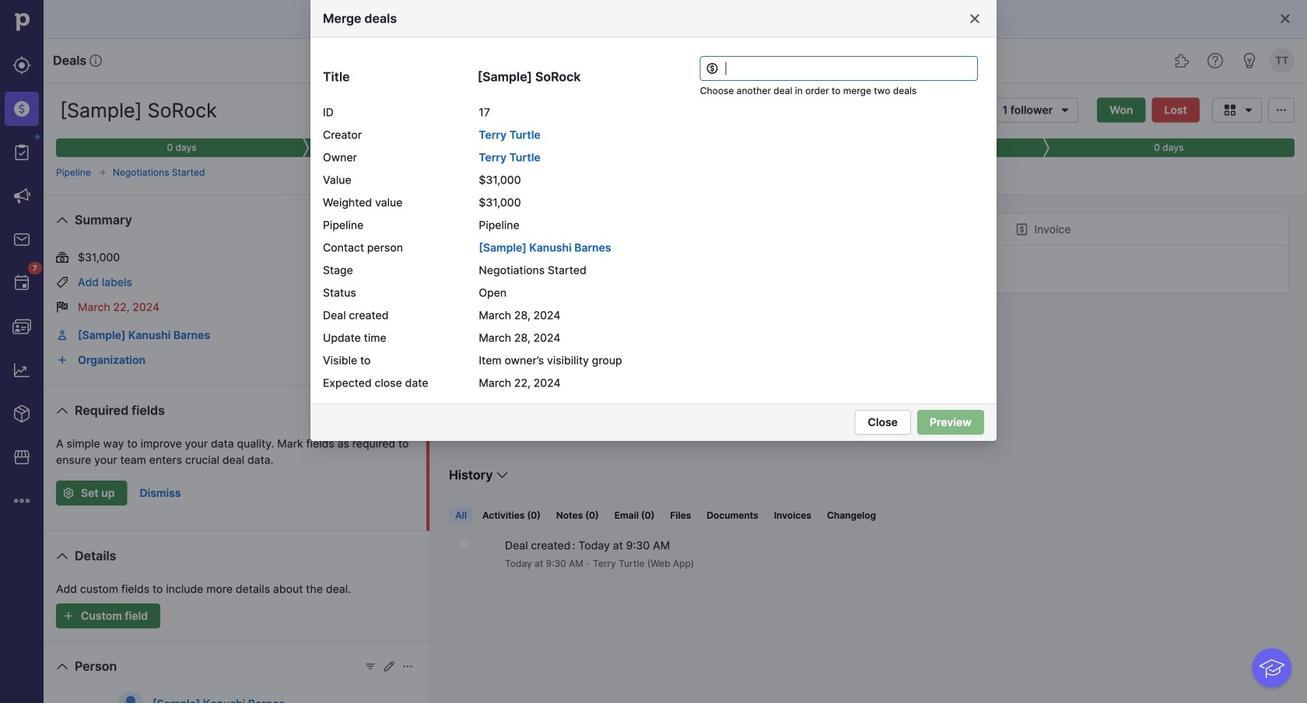 Task type: describe. For each thing, give the bounding box(es) containing it.
knowledge center bot, also known as kc bot is an onboarding assistant that allows you to see the list of onboarding items in one place for quick and easy reference. this improves your in-app experience. image
[[1253, 649, 1292, 688]]

deals image
[[12, 100, 31, 118]]

info image
[[90, 54, 102, 67]]

color primary inverted image
[[59, 610, 78, 623]]

insights image
[[12, 361, 31, 380]]

Search Pipedrive field
[[514, 45, 794, 76]]

color secondary image
[[458, 538, 471, 550]]

more image
[[12, 492, 31, 511]]



Task type: locate. For each thing, give the bounding box(es) containing it.
quick help image
[[1206, 51, 1225, 70]]

color undefined image up 'campaigns' image on the left of the page
[[12, 143, 31, 162]]

0 vertical spatial color undefined image
[[12, 143, 31, 162]]

0 vertical spatial color link image
[[56, 329, 68, 342]]

products image
[[12, 405, 31, 423]]

marketplace image
[[12, 448, 31, 467]]

leads image
[[12, 56, 31, 75]]

contacts image
[[12, 318, 31, 336]]

sales assistant image
[[1241, 51, 1259, 70]]

1 color link image from the top
[[56, 329, 68, 342]]

home image
[[10, 10, 33, 33]]

campaigns image
[[12, 187, 31, 205]]

None text field
[[700, 56, 978, 81]]

color primary image
[[969, 12, 981, 25], [1056, 104, 1075, 116], [1240, 104, 1259, 116], [53, 211, 72, 230], [342, 251, 360, 264], [53, 402, 72, 420], [803, 426, 822, 438], [493, 466, 512, 485]]

menu
[[0, 0, 44, 704]]

1 vertical spatial color undefined image
[[12, 274, 31, 293]]

sales inbox image
[[12, 230, 31, 249]]

menu item
[[0, 87, 44, 131]]

[Sample] SoRock text field
[[56, 95, 247, 126]]

color link image
[[56, 329, 68, 342], [56, 354, 68, 367]]

color primary image
[[1280, 12, 1292, 25], [707, 62, 719, 75], [1221, 104, 1240, 116], [1273, 104, 1291, 116], [1016, 223, 1029, 236], [56, 251, 68, 264], [56, 276, 68, 289], [56, 301, 68, 314], [485, 314, 504, 333], [53, 547, 72, 566], [53, 658, 72, 676], [364, 661, 377, 673], [383, 661, 395, 673], [402, 661, 414, 673]]

quick add image
[[813, 51, 831, 70]]

color undefined image down sales inbox "image"
[[12, 274, 31, 293]]

1 color undefined image from the top
[[12, 143, 31, 162]]

1 vertical spatial color link image
[[56, 354, 68, 367]]

color undefined image
[[12, 143, 31, 162], [12, 274, 31, 293]]

color primary inverted image
[[59, 487, 78, 500]]

color link image right insights image
[[56, 354, 68, 367]]

2 color undefined image from the top
[[12, 274, 31, 293]]

2 color link image from the top
[[56, 354, 68, 367]]

color link image right contacts icon
[[56, 329, 68, 342]]



Task type: vqa. For each thing, say whether or not it's contained in the screenshot.
List image
no



